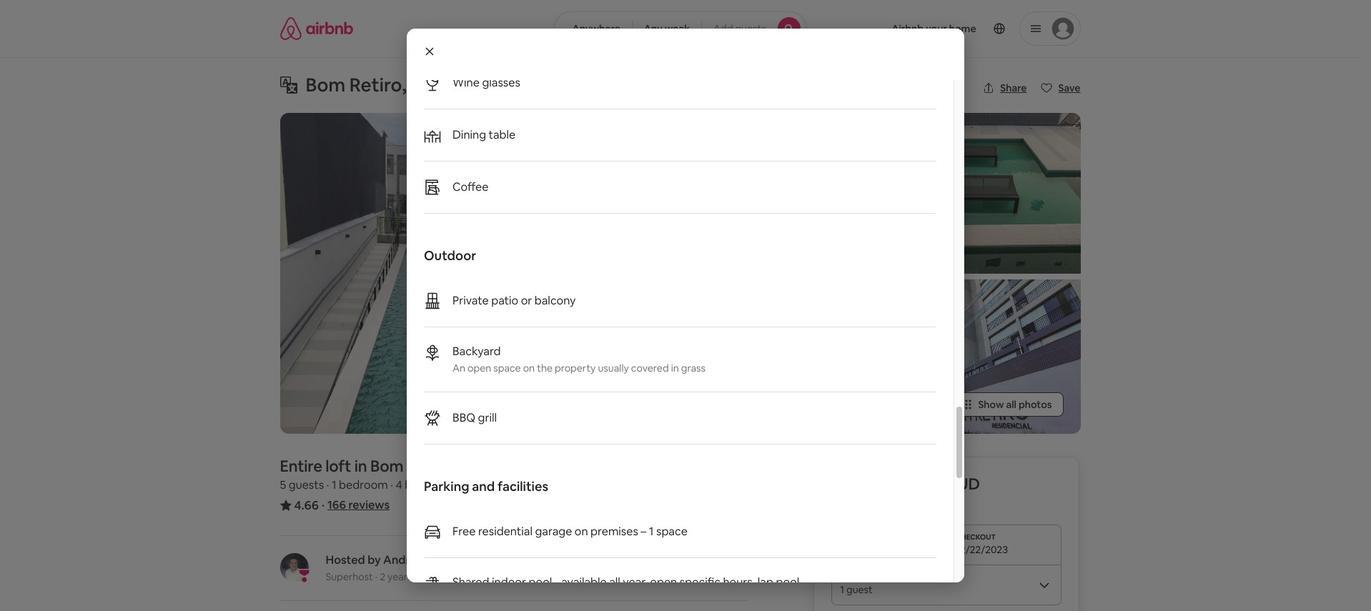 Task type: vqa. For each thing, say whether or not it's contained in the screenshot.
4.66
yes



Task type: describe. For each thing, give the bounding box(es) containing it.
residential
[[478, 524, 533, 539]]

$232 aud
[[907, 474, 980, 494]]

save button
[[1036, 76, 1087, 100]]

grass
[[681, 362, 706, 375]]

show all photos button
[[950, 393, 1064, 417]]

0 vertical spatial retiro,
[[350, 73, 407, 97]]

dining
[[453, 127, 486, 142]]

bedroom
[[339, 478, 388, 493]]

lap
[[758, 575, 774, 590]]

property
[[555, 362, 596, 375]]

any week
[[644, 22, 690, 35]]

stadium.
[[645, 73, 722, 97]]

glasses
[[482, 75, 520, 90]]

hosting
[[414, 571, 449, 584]]

free residential garage on premises – 1 space
[[453, 524, 688, 539]]

loft
[[326, 456, 351, 476]]

hosted
[[326, 553, 365, 568]]

indoor
[[492, 575, 526, 590]]

12/22/2023
[[956, 543, 1008, 556]]

list for outdoor
[[424, 275, 937, 445]]

wine glasses
[[453, 75, 520, 90]]

reviews
[[349, 498, 390, 513]]

backyard an open space on the property usually covered in grass
[[453, 344, 706, 375]]

share button
[[978, 76, 1033, 100]]

4.66 · 166 reviews
[[294, 498, 390, 513]]

4
[[396, 478, 402, 493]]

automatically translated title: bom retiro, expo center norte, allianz stadium. image
[[280, 77, 297, 94]]

year,
[[623, 575, 648, 590]]

hosted by andré superhost · 2 years hosting
[[326, 553, 449, 584]]

5
[[280, 478, 286, 493]]

1 horizontal spatial 1
[[439, 478, 444, 493]]

add
[[714, 22, 733, 35]]

sofá bi cama, acomoda duas pessoas. image
[[686, 279, 881, 434]]

1 vertical spatial on
[[575, 524, 588, 539]]

open inside the backyard an open space on the property usually covered in grass
[[468, 362, 491, 375]]

week
[[665, 22, 690, 35]]

center
[[459, 73, 520, 97]]

0 horizontal spatial bom
[[306, 73, 346, 97]]

superhost
[[326, 571, 373, 584]]

in inside the backyard an open space on the property usually covered in grass
[[671, 362, 679, 375]]

piscina raiada. image
[[280, 113, 680, 434]]

on inside the backyard an open space on the property usually covered in grass
[[523, 362, 535, 375]]

outdoor
[[424, 247, 476, 264]]

12/22/2023 button
[[832, 525, 1062, 565]]

garage
[[535, 524, 572, 539]]

usually
[[598, 362, 629, 375]]

2
[[380, 571, 385, 584]]

1 vertical spatial open
[[650, 575, 677, 590]]

covered
[[631, 362, 669, 375]]

beds
[[405, 478, 431, 493]]

none search field containing anywhere
[[554, 11, 806, 46]]

brazil
[[457, 456, 496, 476]]

4.66
[[294, 498, 319, 513]]

· down loft
[[327, 478, 329, 493]]

facilities
[[498, 478, 549, 495]]

available
[[562, 575, 607, 590]]

coffee
[[453, 179, 489, 195]]

parking and facilities
[[424, 478, 549, 495]]

· inside hosted by andré superhost · 2 years hosting
[[375, 571, 378, 584]]

share
[[1001, 82, 1027, 94]]

bbq
[[453, 410, 476, 425]]

specific
[[680, 575, 721, 590]]

· inside 4.66 · 166 reviews
[[322, 498, 325, 513]]

expo
[[411, 73, 455, 97]]

any week button
[[632, 11, 702, 46]]



Task type: locate. For each thing, give the bounding box(es) containing it.
norte,
[[524, 73, 579, 97]]

by
[[368, 553, 381, 568]]

anywhere
[[572, 22, 621, 35]]

in inside "entire loft in bom retiro, brazil 5 guests · 1 bedroom · 4 beds · 1 bath"
[[354, 456, 367, 476]]

0 horizontal spatial in
[[354, 456, 367, 476]]

1 horizontal spatial all
[[1006, 398, 1017, 411]]

1 horizontal spatial pool
[[776, 575, 800, 590]]

space down backyard
[[494, 362, 521, 375]]

andré
[[383, 553, 417, 568]]

any
[[644, 22, 663, 35]]

2 horizontal spatial 1
[[649, 524, 654, 539]]

wine
[[453, 75, 480, 90]]

0 horizontal spatial pool
[[529, 575, 552, 590]]

guests inside button
[[735, 22, 766, 35]]

1 vertical spatial list
[[424, 275, 937, 445]]

bath
[[446, 478, 470, 493]]

0 horizontal spatial open
[[468, 362, 491, 375]]

add guests
[[714, 22, 766, 35]]

or
[[521, 293, 532, 308]]

table
[[489, 127, 516, 142]]

profile element
[[824, 0, 1081, 57]]

show
[[979, 398, 1004, 411]]

balcony
[[535, 293, 576, 308]]

1 list from the top
[[424, 0, 937, 214]]

bom retiro, expo center norte, allianz stadium. image 5 image
[[886, 279, 1081, 434]]

hours,
[[723, 575, 755, 590]]

save
[[1059, 82, 1081, 94]]

bom
[[306, 73, 346, 97], [370, 456, 404, 476]]

in
[[671, 362, 679, 375], [354, 456, 367, 476]]

1 horizontal spatial in
[[671, 362, 679, 375]]

bom retiro, expo center norte, allianz stadium.
[[306, 73, 722, 97]]

0 vertical spatial open
[[468, 362, 491, 375]]

166 reviews link
[[327, 498, 390, 513]]

pool right lap
[[776, 575, 800, 590]]

in left grass
[[671, 362, 679, 375]]

parking
[[424, 478, 469, 495]]

· left '2'
[[375, 571, 378, 584]]

free
[[453, 524, 476, 539]]

–
[[641, 524, 647, 539]]

list containing wine glasses
[[424, 0, 937, 214]]

open
[[468, 362, 491, 375], [650, 575, 677, 590]]

·
[[327, 478, 329, 493], [391, 478, 393, 493], [434, 478, 436, 493], [322, 498, 325, 513], [375, 571, 378, 584]]

1 horizontal spatial on
[[575, 524, 588, 539]]

1 down loft
[[332, 478, 336, 493]]

· left the 166
[[322, 498, 325, 513]]

in up 'bedroom'
[[354, 456, 367, 476]]

dining table
[[453, 127, 516, 142]]

the
[[537, 362, 553, 375]]

shared
[[453, 575, 489, 590]]

0 horizontal spatial 1
[[332, 478, 336, 493]]

on left the
[[523, 362, 535, 375]]

guests down entire
[[289, 478, 324, 493]]

show all photos
[[979, 398, 1052, 411]]

retiro,
[[350, 73, 407, 97], [407, 456, 454, 476]]

bom inside "entire loft in bom retiro, brazil 5 guests · 1 bedroom · 4 beds · 1 bath"
[[370, 456, 404, 476]]

piscina. image
[[686, 113, 881, 274]]

grill
[[478, 410, 497, 425]]

all inside what this place offers dialog
[[609, 575, 621, 590]]

0 vertical spatial all
[[1006, 398, 1017, 411]]

1 left bath on the left bottom of the page
[[439, 478, 444, 493]]

all left year,
[[609, 575, 621, 590]]

2 pool from the left
[[776, 575, 800, 590]]

1 inside what this place offers dialog
[[649, 524, 654, 539]]

0 vertical spatial bom
[[306, 73, 346, 97]]

1 horizontal spatial bom
[[370, 456, 404, 476]]

pool
[[529, 575, 552, 590], [776, 575, 800, 590]]

retiro, inside "entire loft in bom retiro, brazil 5 guests · 1 bedroom · 4 beds · 1 bath"
[[407, 456, 454, 476]]

guests
[[735, 22, 766, 35], [289, 478, 324, 493]]

photos
[[1019, 398, 1052, 411]]

space
[[494, 362, 521, 375], [656, 524, 688, 539]]

1 vertical spatial retiro,
[[407, 456, 454, 476]]

1 horizontal spatial guests
[[735, 22, 766, 35]]

anywhere button
[[554, 11, 633, 46]]

entire loft in bom retiro, brazil 5 guests · 1 bedroom · 4 beds · 1 bath
[[280, 456, 496, 493]]

backyard
[[453, 344, 501, 359]]

retiro, up beds
[[407, 456, 454, 476]]

1 right the –
[[649, 524, 654, 539]]

list containing private patio or balcony
[[424, 275, 937, 445]]

all right show
[[1006, 398, 1017, 411]]

an
[[453, 362, 465, 375]]

private
[[453, 293, 489, 308]]

host profile picture image
[[280, 553, 309, 582]]

3 list from the top
[[424, 506, 937, 611]]

guests right add
[[735, 22, 766, 35]]

1 pool from the left
[[529, 575, 552, 590]]

· right beds
[[434, 478, 436, 493]]

1 horizontal spatial open
[[650, 575, 677, 590]]

0 vertical spatial list
[[424, 0, 937, 214]]

premises
[[591, 524, 638, 539]]

· left '4'
[[391, 478, 393, 493]]

None search field
[[554, 11, 806, 46]]

pool left '-'
[[529, 575, 552, 590]]

on right garage
[[575, 524, 588, 539]]

space right the –
[[656, 524, 688, 539]]

what this place offers dialog
[[407, 0, 965, 611]]

open down backyard
[[468, 362, 491, 375]]

0 vertical spatial space
[[494, 362, 521, 375]]

0 vertical spatial in
[[671, 362, 679, 375]]

1
[[332, 478, 336, 493], [439, 478, 444, 493], [649, 524, 654, 539]]

space inside the backyard an open space on the property usually covered in grass
[[494, 362, 521, 375]]

guests inside "entire loft in bom retiro, brazil 5 guests · 1 bedroom · 4 beds · 1 bath"
[[289, 478, 324, 493]]

bom right automatically translated title: bom retiro, expo center norte, allianz stadium. icon
[[306, 73, 346, 97]]

list containing free residential garage on premises – 1 space
[[424, 506, 937, 611]]

bom up '4'
[[370, 456, 404, 476]]

all
[[1006, 398, 1017, 411], [609, 575, 621, 590]]

list for parking and facilities
[[424, 506, 937, 611]]

2 vertical spatial list
[[424, 506, 937, 611]]

1 vertical spatial guests
[[289, 478, 324, 493]]

retiro, left expo
[[350, 73, 407, 97]]

private patio or balcony
[[453, 293, 576, 308]]

1 vertical spatial space
[[656, 524, 688, 539]]

on
[[523, 362, 535, 375], [575, 524, 588, 539]]

1 vertical spatial all
[[609, 575, 621, 590]]

0 horizontal spatial all
[[609, 575, 621, 590]]

-
[[555, 575, 559, 590]]

1 horizontal spatial space
[[656, 524, 688, 539]]

0 horizontal spatial on
[[523, 362, 535, 375]]

2 list from the top
[[424, 275, 937, 445]]

entire
[[280, 456, 322, 476]]

0 vertical spatial on
[[523, 362, 535, 375]]

1 vertical spatial in
[[354, 456, 367, 476]]

1 vertical spatial bom
[[370, 456, 404, 476]]

allianz
[[583, 73, 641, 97]]

open right year,
[[650, 575, 677, 590]]

years
[[388, 571, 412, 584]]

add guests button
[[702, 11, 806, 46]]

piscina deck molhado. image
[[886, 113, 1081, 274]]

list
[[424, 0, 937, 214], [424, 275, 937, 445], [424, 506, 937, 611]]

bbq grill
[[453, 410, 497, 425]]

0 vertical spatial guests
[[735, 22, 766, 35]]

patio
[[491, 293, 519, 308]]

0 horizontal spatial space
[[494, 362, 521, 375]]

0 horizontal spatial guests
[[289, 478, 324, 493]]

and
[[472, 478, 495, 495]]

shared indoor pool - available all year, open specific hours, lap pool
[[453, 575, 800, 590]]

166
[[327, 498, 346, 513]]

all inside show all photos button
[[1006, 398, 1017, 411]]



